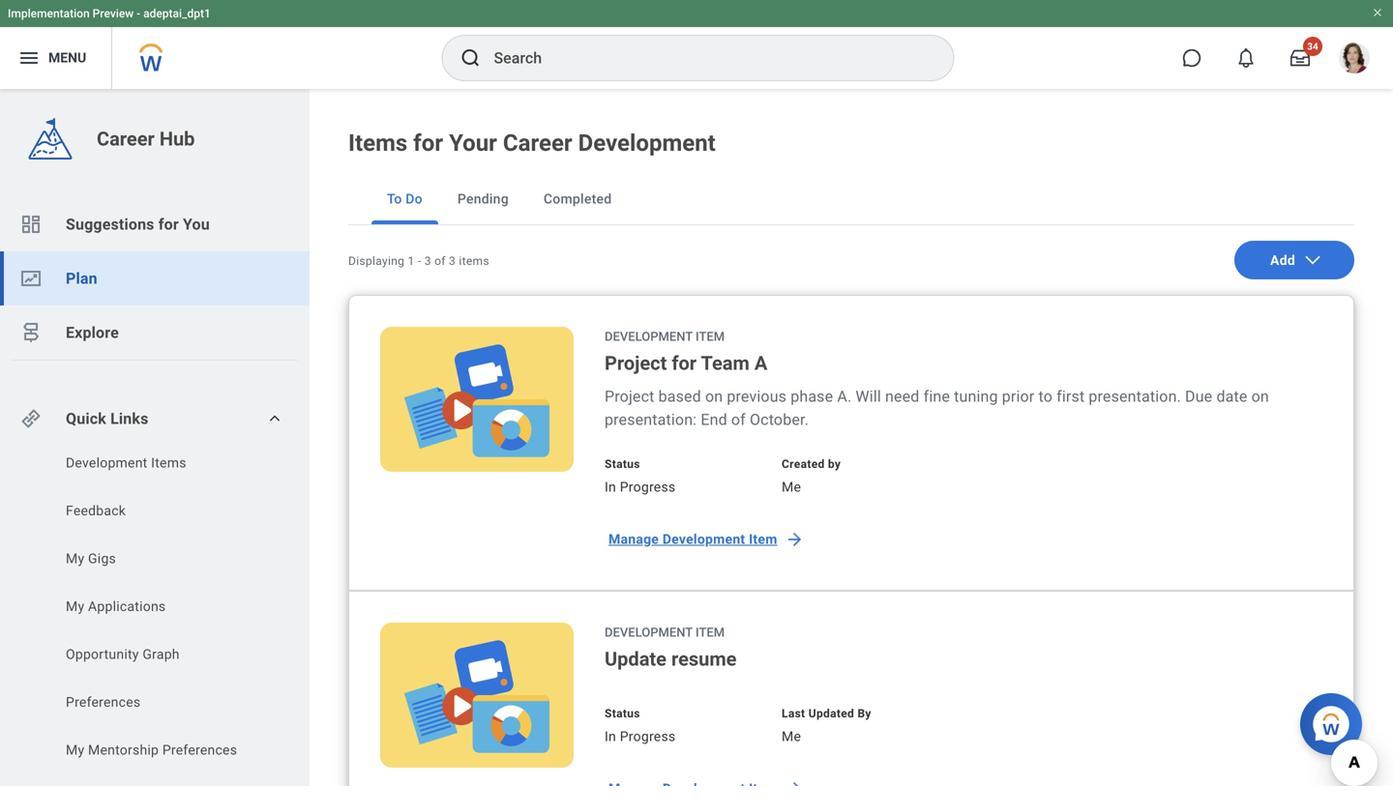 Task type: vqa. For each thing, say whether or not it's contained in the screenshot.
chevron right icon in Manage Waitlisting link
no



Task type: locate. For each thing, give the bounding box(es) containing it.
1 vertical spatial me
[[782, 729, 801, 745]]

2 status from the top
[[605, 707, 640, 721]]

preferences
[[66, 695, 141, 711], [162, 743, 237, 759]]

for up based
[[672, 352, 697, 375]]

1 list from the top
[[0, 197, 310, 360]]

Search Workday  search field
[[494, 37, 914, 79]]

project up based
[[605, 352, 667, 375]]

1 vertical spatial of
[[732, 411, 746, 429]]

explore link
[[0, 306, 310, 360]]

justify image
[[17, 46, 41, 70]]

my left mentorship
[[66, 743, 85, 759]]

in
[[605, 480, 617, 496], [605, 729, 617, 745]]

tab list
[[348, 174, 1355, 226]]

of
[[435, 254, 446, 268], [732, 411, 746, 429]]

- inside menu banner
[[137, 7, 140, 20]]

on up 'end'
[[706, 388, 723, 406]]

quick links element
[[19, 400, 294, 438]]

preview
[[93, 7, 134, 20]]

development inside development item project for team a
[[605, 330, 693, 344]]

my for my mentorship preferences
[[66, 743, 85, 759]]

chevron down image
[[1304, 251, 1323, 270]]

career left the hub
[[97, 128, 155, 150]]

1 vertical spatial -
[[418, 254, 421, 268]]

status for by
[[605, 707, 640, 721]]

quick
[[66, 410, 106, 428]]

prior
[[1002, 388, 1035, 406]]

0 vertical spatial for
[[413, 129, 443, 157]]

link image
[[19, 407, 43, 431]]

status down 'update'
[[605, 707, 640, 721]]

fine
[[924, 388, 950, 406]]

for left your
[[413, 129, 443, 157]]

completed
[[544, 191, 612, 207]]

you
[[183, 215, 210, 234]]

1 horizontal spatial preferences
[[162, 743, 237, 759]]

2 progress from the top
[[620, 729, 676, 745]]

0 vertical spatial item
[[696, 330, 725, 344]]

in down 'update'
[[605, 729, 617, 745]]

progress
[[620, 480, 676, 496], [620, 729, 676, 745]]

item inside development item project for team a
[[696, 330, 725, 344]]

based
[[659, 388, 702, 406]]

for inside suggestions for you link
[[158, 215, 179, 234]]

3 my from the top
[[66, 743, 85, 759]]

my left gigs in the bottom left of the page
[[66, 551, 85, 567]]

3 right 1
[[425, 254, 431, 268]]

1 vertical spatial for
[[158, 215, 179, 234]]

development item update resume
[[605, 626, 737, 671]]

0 horizontal spatial -
[[137, 7, 140, 20]]

my down my gigs
[[66, 599, 85, 615]]

item up team
[[696, 330, 725, 344]]

development down quick links
[[66, 455, 148, 471]]

1 horizontal spatial 3
[[449, 254, 456, 268]]

resume
[[672, 648, 737, 671]]

phase
[[791, 388, 834, 406]]

your
[[449, 129, 497, 157]]

project based on previous phase a. will need fine tuning prior to first presentation. due date on presentation: end of october.
[[605, 388, 1270, 429]]

0 horizontal spatial for
[[158, 215, 179, 234]]

opportunity
[[66, 647, 139, 663]]

project inside development item project for team a
[[605, 352, 667, 375]]

timeline milestone image
[[19, 321, 43, 345]]

- right 1
[[418, 254, 421, 268]]

1 vertical spatial my
[[66, 599, 85, 615]]

1 my from the top
[[66, 551, 85, 567]]

2 vertical spatial my
[[66, 743, 85, 759]]

me
[[782, 480, 801, 496], [782, 729, 801, 745]]

list
[[0, 197, 310, 360], [0, 454, 310, 766]]

chevron up small image
[[265, 409, 285, 429]]

a.
[[838, 388, 852, 406]]

progress down 'update'
[[620, 729, 676, 745]]

item left arrow right image
[[749, 532, 778, 548]]

a
[[755, 352, 768, 375]]

0 vertical spatial in
[[605, 480, 617, 496]]

1 vertical spatial item
[[749, 532, 778, 548]]

my applications link
[[64, 598, 263, 617]]

project
[[605, 352, 667, 375], [605, 388, 655, 406]]

development
[[578, 129, 716, 157], [605, 330, 693, 344], [66, 455, 148, 471], [663, 532, 746, 548], [605, 626, 693, 640]]

me down created
[[782, 480, 801, 496]]

to
[[387, 191, 402, 207]]

1 vertical spatial status
[[605, 707, 640, 721]]

status down 'presentation:'
[[605, 458, 640, 471]]

0 vertical spatial -
[[137, 7, 140, 20]]

0 vertical spatial me
[[782, 480, 801, 496]]

implementation
[[8, 7, 90, 20]]

0 horizontal spatial preferences
[[66, 695, 141, 711]]

arrow right image
[[785, 780, 805, 787]]

me inside last updated by me
[[782, 729, 801, 745]]

- right preview
[[137, 7, 140, 20]]

preferences down 'opportunity'
[[66, 695, 141, 711]]

1 horizontal spatial of
[[732, 411, 746, 429]]

development up based
[[605, 330, 693, 344]]

first
[[1057, 388, 1085, 406]]

menu banner
[[0, 0, 1394, 89]]

date
[[1217, 388, 1248, 406]]

1 progress from the top
[[620, 480, 676, 496]]

on right date
[[1252, 388, 1270, 406]]

34 button
[[1279, 37, 1323, 79]]

2 project from the top
[[605, 388, 655, 406]]

list containing development items
[[0, 454, 310, 766]]

1 horizontal spatial for
[[413, 129, 443, 157]]

0 horizontal spatial items
[[151, 455, 186, 471]]

1 3 from the left
[[425, 254, 431, 268]]

1 me from the top
[[782, 480, 801, 496]]

for for your
[[413, 129, 443, 157]]

1 vertical spatial preferences
[[162, 743, 237, 759]]

items inside development items link
[[151, 455, 186, 471]]

manage development item
[[609, 532, 778, 548]]

career
[[97, 128, 155, 150], [503, 129, 573, 157]]

career hub
[[97, 128, 195, 150]]

arrow right image
[[785, 530, 805, 550]]

items down quick links element
[[151, 455, 186, 471]]

feedback
[[66, 503, 126, 519]]

quick links
[[66, 410, 149, 428]]

development inside manage development item "button"
[[663, 532, 746, 548]]

for for you
[[158, 215, 179, 234]]

1 vertical spatial items
[[151, 455, 186, 471]]

of right 'end'
[[732, 411, 746, 429]]

menu button
[[0, 27, 112, 89]]

1 vertical spatial status in progress
[[605, 707, 676, 745]]

0 horizontal spatial on
[[706, 388, 723, 406]]

1 project from the top
[[605, 352, 667, 375]]

-
[[137, 7, 140, 20], [418, 254, 421, 268]]

my
[[66, 551, 85, 567], [66, 599, 85, 615], [66, 743, 85, 759]]

updated
[[809, 707, 855, 721]]

preferences link
[[64, 693, 263, 713]]

2 horizontal spatial for
[[672, 352, 697, 375]]

development up 'update'
[[605, 626, 693, 640]]

development inside development item update resume
[[605, 626, 693, 640]]

item up the resume
[[696, 626, 725, 640]]

need
[[886, 388, 920, 406]]

2 in from the top
[[605, 729, 617, 745]]

suggestions for you
[[66, 215, 210, 234]]

progress for me
[[620, 480, 676, 496]]

for
[[413, 129, 443, 157], [158, 215, 179, 234], [672, 352, 697, 375]]

3 left "items" in the left of the page
[[449, 254, 456, 268]]

explore
[[66, 324, 119, 342]]

2 vertical spatial for
[[672, 352, 697, 375]]

me down last
[[782, 729, 801, 745]]

for left you
[[158, 215, 179, 234]]

2 vertical spatial item
[[696, 626, 725, 640]]

items for your career development
[[348, 129, 716, 157]]

0 vertical spatial status
[[605, 458, 640, 471]]

in for by
[[605, 729, 617, 745]]

in up manage
[[605, 480, 617, 496]]

development items link
[[64, 454, 263, 473]]

item inside development item update resume
[[696, 626, 725, 640]]

status in progress down 'presentation:'
[[605, 458, 676, 496]]

items up to
[[348, 129, 408, 157]]

1 status in progress from the top
[[605, 458, 676, 496]]

3
[[425, 254, 431, 268], [449, 254, 456, 268]]

0 vertical spatial of
[[435, 254, 446, 268]]

1 horizontal spatial on
[[1252, 388, 1270, 406]]

- for 1
[[418, 254, 421, 268]]

1 vertical spatial progress
[[620, 729, 676, 745]]

2 list from the top
[[0, 454, 310, 766]]

0 vertical spatial status in progress
[[605, 458, 676, 496]]

status
[[605, 458, 640, 471], [605, 707, 640, 721]]

2 my from the top
[[66, 599, 85, 615]]

development right manage
[[663, 532, 746, 548]]

item for resume
[[696, 626, 725, 640]]

0 horizontal spatial of
[[435, 254, 446, 268]]

close environment banner image
[[1372, 7, 1384, 18]]

1 vertical spatial project
[[605, 388, 655, 406]]

2 status in progress from the top
[[605, 707, 676, 745]]

on
[[706, 388, 723, 406], [1252, 388, 1270, 406]]

due
[[1186, 388, 1213, 406]]

1 vertical spatial in
[[605, 729, 617, 745]]

1 in from the top
[[605, 480, 617, 496]]

items
[[348, 129, 408, 157], [151, 455, 186, 471]]

0 horizontal spatial 3
[[425, 254, 431, 268]]

2 me from the top
[[782, 729, 801, 745]]

0 horizontal spatial career
[[97, 128, 155, 150]]

item
[[696, 330, 725, 344], [749, 532, 778, 548], [696, 626, 725, 640]]

project up 'presentation:'
[[605, 388, 655, 406]]

1 horizontal spatial -
[[418, 254, 421, 268]]

0 vertical spatial list
[[0, 197, 310, 360]]

my applications
[[66, 599, 166, 615]]

0 vertical spatial project
[[605, 352, 667, 375]]

status in progress down 'update'
[[605, 707, 676, 745]]

status in progress
[[605, 458, 676, 496], [605, 707, 676, 745]]

development inside development items link
[[66, 455, 148, 471]]

to do
[[387, 191, 423, 207]]

0 vertical spatial my
[[66, 551, 85, 567]]

created by me
[[782, 458, 841, 496]]

progress up manage
[[620, 480, 676, 496]]

suggestions
[[66, 215, 154, 234]]

0 vertical spatial progress
[[620, 480, 676, 496]]

my for my applications
[[66, 599, 85, 615]]

1 vertical spatial list
[[0, 454, 310, 766]]

tab list containing to do
[[348, 174, 1355, 226]]

1 horizontal spatial items
[[348, 129, 408, 157]]

my mentorship preferences link
[[64, 741, 263, 761]]

status in progress for by
[[605, 707, 676, 745]]

1 status from the top
[[605, 458, 640, 471]]

preferences down "preferences" link
[[162, 743, 237, 759]]

2 3 from the left
[[449, 254, 456, 268]]

of right 1
[[435, 254, 446, 268]]

career right your
[[503, 129, 573, 157]]



Task type: describe. For each thing, give the bounding box(es) containing it.
hub
[[160, 128, 195, 150]]

inbox large image
[[1291, 48, 1310, 68]]

previous
[[727, 388, 787, 406]]

34
[[1308, 41, 1319, 52]]

search image
[[459, 46, 482, 70]]

suggestions for you link
[[0, 197, 310, 252]]

presentation:
[[605, 411, 697, 429]]

my gigs
[[66, 551, 116, 567]]

development items
[[66, 455, 186, 471]]

2 on from the left
[[1252, 388, 1270, 406]]

profile logan mcneil image
[[1339, 43, 1370, 78]]

gigs
[[88, 551, 116, 567]]

me inside created by me
[[782, 480, 801, 496]]

completed button
[[528, 174, 628, 225]]

my for my gigs
[[66, 551, 85, 567]]

for inside development item project for team a
[[672, 352, 697, 375]]

status in progress for me
[[605, 458, 676, 496]]

to do button
[[372, 174, 438, 225]]

development for development item project for team a
[[605, 330, 693, 344]]

0 vertical spatial preferences
[[66, 695, 141, 711]]

to
[[1039, 388, 1053, 406]]

by
[[828, 458, 841, 471]]

1 horizontal spatial career
[[503, 129, 573, 157]]

progress for by
[[620, 729, 676, 745]]

opportunity graph
[[66, 647, 180, 663]]

displaying
[[348, 254, 405, 268]]

october.
[[750, 411, 809, 429]]

my gigs link
[[64, 550, 263, 569]]

last updated by me
[[782, 707, 872, 745]]

items
[[459, 254, 490, 268]]

applications
[[88, 599, 166, 615]]

item inside "button"
[[749, 532, 778, 548]]

team
[[701, 352, 750, 375]]

manage
[[609, 532, 659, 548]]

created
[[782, 458, 825, 471]]

add button
[[1235, 241, 1355, 280]]

mentorship
[[88, 743, 159, 759]]

adeptai_dpt1
[[143, 7, 211, 20]]

opportunity graph link
[[64, 646, 263, 665]]

1 on from the left
[[706, 388, 723, 406]]

feedback link
[[64, 502, 263, 521]]

presentation.
[[1089, 388, 1182, 406]]

tuning
[[954, 388, 998, 406]]

development item project for team a
[[605, 330, 768, 375]]

in for me
[[605, 480, 617, 496]]

project inside project based on previous phase a. will need fine tuning prior to first presentation. due date on presentation: end of october.
[[605, 388, 655, 406]]

last
[[782, 707, 806, 721]]

development for development item update resume
[[605, 626, 693, 640]]

development up completed
[[578, 129, 716, 157]]

- for preview
[[137, 7, 140, 20]]

by
[[858, 707, 872, 721]]

menu
[[48, 50, 86, 66]]

1
[[408, 254, 415, 268]]

links
[[110, 410, 149, 428]]

do
[[406, 191, 423, 207]]

item for for
[[696, 330, 725, 344]]

pending button
[[442, 174, 524, 225]]

0 vertical spatial items
[[348, 129, 408, 157]]

will
[[856, 388, 882, 406]]

dashboard image
[[19, 213, 43, 236]]

graph
[[143, 647, 180, 663]]

list containing suggestions for you
[[0, 197, 310, 360]]

add
[[1271, 252, 1296, 268]]

onboarding home image
[[19, 267, 43, 290]]

displaying 1 - 3 of 3 items
[[348, 254, 490, 268]]

my mentorship preferences
[[66, 743, 237, 759]]

plan
[[66, 270, 98, 288]]

manage development item button
[[597, 521, 813, 559]]

of inside project based on previous phase a. will need fine tuning prior to first presentation. due date on presentation: end of october.
[[732, 411, 746, 429]]

implementation preview -   adeptai_dpt1
[[8, 7, 211, 20]]

development for development items
[[66, 455, 148, 471]]

end
[[701, 411, 728, 429]]

pending
[[458, 191, 509, 207]]

update
[[605, 648, 667, 671]]

notifications large image
[[1237, 48, 1256, 68]]

status for me
[[605, 458, 640, 471]]

plan link
[[0, 252, 310, 306]]



